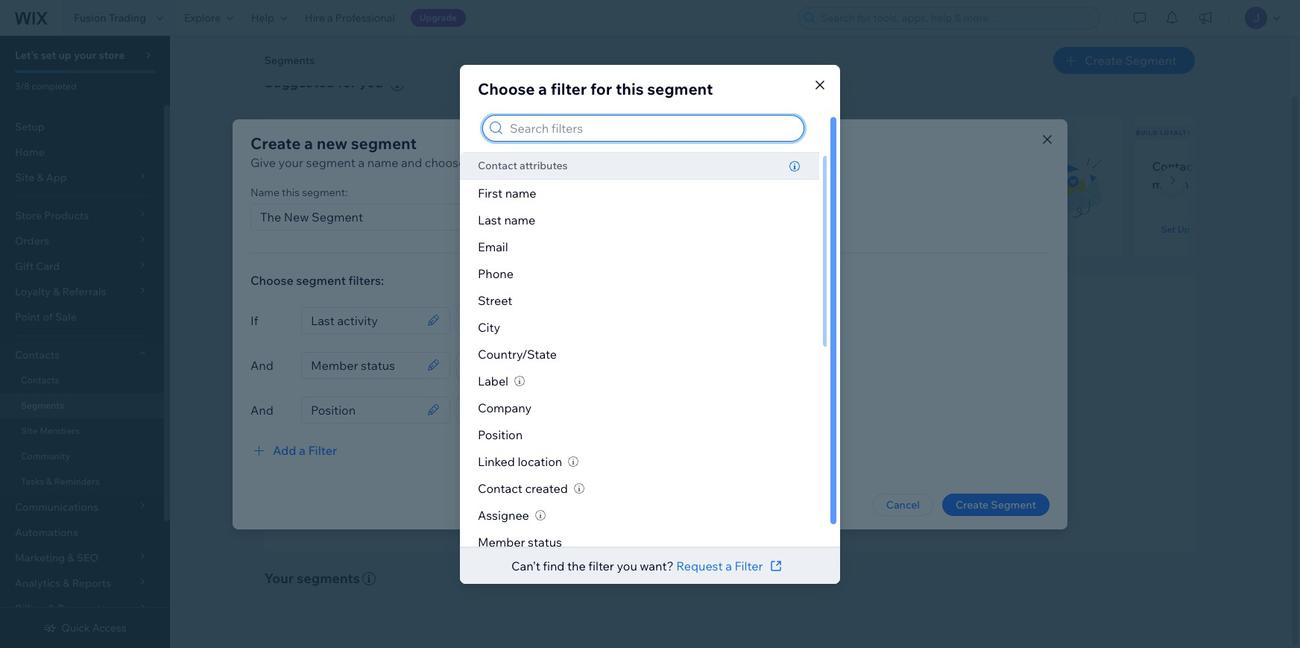Task type: vqa. For each thing, say whether or not it's contained in the screenshot.
Contacts to the bottom
yes



Task type: locate. For each thing, give the bounding box(es) containing it.
contacts
[[557, 155, 606, 170], [310, 159, 359, 174], [705, 422, 748, 435]]

potential for potential customers who haven't made a purchase yet
[[572, 159, 622, 174]]

1 vertical spatial name
[[505, 186, 537, 201]]

55
[[470, 185, 482, 199]]

0 horizontal spatial the
[[468, 155, 487, 170]]

subscribers right active
[[875, 129, 926, 136]]

who inside potential customers who haven't made a purchase yet
[[687, 159, 711, 174]]

0 vertical spatial and
[[401, 155, 422, 170]]

2 horizontal spatial the
[[672, 400, 693, 417]]

segments button
[[257, 49, 322, 72]]

contact up first
[[478, 158, 518, 172]]

0 horizontal spatial to
[[348, 177, 359, 192]]

new
[[266, 129, 283, 136], [282, 159, 308, 174]]

target
[[730, 400, 768, 417]]

0 vertical spatial contacts
[[1153, 159, 1204, 174]]

1 up from the left
[[308, 224, 320, 235]]

and up mailing
[[401, 155, 422, 170]]

and up 'leads'
[[824, 442, 843, 456]]

active subscribers
[[846, 129, 926, 136]]

choose a condition field up position
[[462, 397, 584, 422]]

0 horizontal spatial set up segment button
[[282, 221, 370, 239]]

0 horizontal spatial up
[[308, 224, 320, 235]]

filter up potential customers
[[551, 79, 587, 98]]

contacts up the haven't in the left top of the page
[[557, 155, 606, 170]]

and down if on the left of the page
[[251, 358, 273, 373]]

of left sale
[[43, 310, 53, 324]]

and up add
[[251, 402, 273, 417]]

0 horizontal spatial set
[[291, 224, 306, 235]]

3/8
[[15, 81, 30, 92]]

1 horizontal spatial you
[[617, 558, 637, 573]]

list box
[[460, 152, 833, 566]]

0 horizontal spatial segments
[[21, 400, 64, 411]]

and
[[251, 358, 273, 373], [251, 402, 273, 417]]

0 horizontal spatial create segment
[[956, 498, 1037, 511]]

the up groups
[[672, 400, 693, 417]]

1 horizontal spatial to
[[602, 462, 612, 476]]

0 vertical spatial and
[[251, 358, 273, 373]]

create segment button
[[1054, 47, 1195, 74], [943, 493, 1050, 516]]

0 horizontal spatial contacts
[[310, 159, 359, 174]]

who for your
[[362, 159, 385, 174]]

filter right request
[[735, 558, 763, 573]]

contacts up campaigns
[[705, 422, 748, 435]]

1 horizontal spatial choose
[[478, 79, 535, 98]]

0 vertical spatial customers
[[599, 129, 644, 136]]

choose a condition field for and
[[462, 397, 584, 422]]

community link
[[0, 444, 164, 469]]

your right give
[[279, 155, 303, 170]]

should
[[608, 155, 646, 170]]

that
[[750, 422, 770, 435]]

the inside create a new segment give your segment a name and choose the filters these contacts should match.
[[468, 155, 487, 170]]

the right find
[[568, 558, 586, 573]]

1 vertical spatial filter
[[735, 558, 763, 573]]

customers up made
[[625, 159, 684, 174]]

label
[[478, 374, 509, 388]]

segment up the search filters field in the top of the page
[[648, 79, 713, 98]]

1 vertical spatial new
[[282, 159, 308, 174]]

set up segment down 'segment:'
[[291, 224, 361, 235]]

personalized
[[609, 442, 672, 456]]

0 horizontal spatial choose
[[251, 273, 294, 287]]

sidebar element
[[0, 36, 170, 648]]

1 vertical spatial create segment
[[956, 498, 1037, 511]]

potential inside potential customers who haven't made a purchase yet
[[572, 159, 622, 174]]

1 who from the left
[[362, 159, 385, 174]]

of inside reach the right target audience create specific groups of contacts that update automatically send personalized email campaigns to drive sales and build trust get to know your high-value customers, potential leads and more
[[693, 422, 703, 435]]

status
[[528, 535, 562, 550]]

2 set from the left
[[1162, 224, 1176, 235]]

0 horizontal spatial filter
[[308, 443, 337, 458]]

1 vertical spatial create segment button
[[943, 493, 1050, 516]]

sale
[[55, 310, 77, 324]]

0 vertical spatial this
[[616, 79, 644, 98]]

1 horizontal spatial set up segment button
[[1153, 221, 1240, 239]]

a right add
[[299, 443, 306, 458]]

potential customers
[[556, 129, 644, 136]]

point of sale link
[[0, 304, 164, 330]]

1 horizontal spatial up
[[1178, 224, 1191, 235]]

filter inside button
[[308, 443, 337, 458]]

name up mailing
[[367, 155, 399, 170]]

1 vertical spatial of
[[693, 422, 703, 435]]

contacts
[[1153, 159, 1204, 174], [15, 348, 60, 362], [21, 374, 59, 386]]

0 horizontal spatial for
[[338, 74, 356, 91]]

the inside reach the right target audience create specific groups of contacts that update automatically send personalized email campaigns to drive sales and build trust get to know your high-value customers, potential leads and more
[[672, 400, 693, 417]]

choose
[[478, 79, 535, 98], [251, 273, 294, 287]]

2 choose a condition field from the top
[[462, 397, 584, 422]]

segment
[[648, 79, 713, 98], [351, 133, 417, 153], [306, 155, 356, 170], [296, 273, 346, 287]]

who inside new contacts who recently subscribed to your mailing list
[[362, 159, 385, 174]]

subscribers down suggested
[[285, 129, 336, 136]]

1 vertical spatial segments
[[21, 400, 64, 411]]

choose for choose a filter for this segment
[[478, 79, 535, 98]]

1 choose a condition field from the top
[[462, 308, 584, 333]]

add
[[273, 443, 296, 458]]

Name this segment: field
[[256, 204, 477, 229]]

street
[[478, 293, 512, 308]]

contacts inside reach the right target audience create specific groups of contacts that update automatically send personalized email campaigns to drive sales and build trust get to know your high-value customers, potential leads and more
[[705, 422, 748, 435]]

segments inside segments link
[[21, 400, 64, 411]]

1 horizontal spatial contacts
[[557, 155, 606, 170]]

1 horizontal spatial the
[[568, 558, 586, 573]]

for
[[338, 74, 356, 91], [591, 79, 612, 98]]

segment up recently
[[351, 133, 417, 153]]

contact attributes option
[[460, 152, 820, 180]]

first
[[478, 186, 503, 201]]

setup
[[15, 120, 45, 133]]

upgrade
[[420, 12, 457, 23]]

purchase
[[660, 177, 712, 192]]

2 who from the left
[[687, 159, 711, 174]]

home link
[[0, 139, 164, 165]]

1 and from the top
[[251, 358, 273, 373]]

contact inside option
[[478, 158, 518, 172]]

0 vertical spatial choose
[[478, 79, 535, 98]]

0 horizontal spatial you
[[359, 74, 383, 91]]

0 vertical spatial to
[[348, 177, 359, 192]]

this up the search filters field in the top of the page
[[616, 79, 644, 98]]

contacts down loyalty
[[1153, 159, 1204, 174]]

name inside create a new segment give your segment a name and choose the filters these contacts should match.
[[367, 155, 399, 170]]

set up segment button down 'segment:'
[[282, 221, 370, 239]]

2 vertical spatial contacts
[[21, 374, 59, 386]]

0 vertical spatial choose a condition field
[[462, 308, 584, 333]]

1 horizontal spatial who
[[687, 159, 711, 174]]

match.
[[648, 155, 686, 170]]

value
[[691, 462, 717, 476]]

reach the right target audience create specific groups of contacts that update automatically send personalized email campaigns to drive sales and build trust get to know your high-value customers, potential leads and more
[[582, 400, 896, 476]]

2 subscribers from the left
[[875, 129, 926, 136]]

for right suggested
[[338, 74, 356, 91]]

professional
[[335, 11, 395, 25]]

your right up
[[74, 48, 96, 62]]

new up subscribed
[[282, 159, 308, 174]]

contacts inside contacts with a birthday th
[[1153, 159, 1204, 174]]

2 contact from the top
[[478, 481, 523, 496]]

you left want?
[[617, 558, 637, 573]]

add a filter
[[273, 443, 337, 458]]

who left recently
[[362, 159, 385, 174]]

trading
[[109, 11, 146, 25]]

segments up site members
[[21, 400, 64, 411]]

1 vertical spatial choose a condition field
[[462, 397, 584, 422]]

set up segment button down contacts with a birthday th
[[1153, 221, 1240, 239]]

contact for contact created
[[478, 481, 523, 496]]

0 vertical spatial create segment button
[[1054, 47, 1195, 74]]

first name
[[478, 186, 537, 201]]

filter for add a filter
[[308, 443, 337, 458]]

1 horizontal spatial for
[[591, 79, 612, 98]]

contacts down point of sale
[[15, 348, 60, 362]]

choose segment filters:
[[251, 273, 384, 287]]

0 vertical spatial contact
[[478, 158, 518, 172]]

segment down new
[[306, 155, 356, 170]]

this right name
[[282, 185, 300, 199]]

to up name this segment: field
[[348, 177, 359, 192]]

1 contact from the top
[[478, 158, 518, 172]]

customers up 'should'
[[599, 129, 644, 136]]

0 horizontal spatial filter
[[551, 79, 587, 98]]

1 vertical spatial and
[[251, 402, 273, 417]]

2 horizontal spatial to
[[758, 442, 768, 456]]

tasks & reminders
[[21, 476, 100, 487]]

yet
[[714, 177, 732, 192]]

create segment button for segments
[[1054, 47, 1195, 74]]

to left drive
[[758, 442, 768, 456]]

2 horizontal spatial and
[[850, 462, 868, 476]]

hire a professional link
[[296, 0, 404, 36]]

1 vertical spatial potential
[[572, 159, 622, 174]]

contacts with a birthday th
[[1153, 159, 1301, 192]]

2 vertical spatial and
[[850, 462, 868, 476]]

company
[[478, 400, 532, 415]]

segments up suggested
[[264, 54, 315, 67]]

1 horizontal spatial set
[[1162, 224, 1176, 235]]

1 vertical spatial contacts
[[15, 348, 60, 362]]

0 horizontal spatial who
[[362, 159, 385, 174]]

1 vertical spatial contact
[[478, 481, 523, 496]]

tasks & reminders link
[[0, 469, 164, 494]]

1 horizontal spatial set up segment
[[1162, 224, 1232, 235]]

campaigns
[[703, 442, 756, 456]]

automatically
[[809, 422, 875, 435]]

a inside potential customers who haven't made a purchase yet
[[650, 177, 657, 192]]

the left filters in the left of the page
[[468, 155, 487, 170]]

0 vertical spatial potential
[[556, 129, 597, 136]]

new for new subscribers
[[266, 129, 283, 136]]

potential up the haven't in the left top of the page
[[572, 159, 622, 174]]

None field
[[307, 308, 423, 333], [307, 352, 423, 378], [307, 397, 423, 422], [307, 308, 423, 333], [307, 352, 423, 378], [307, 397, 423, 422]]

0 horizontal spatial and
[[401, 155, 422, 170]]

0 vertical spatial you
[[359, 74, 383, 91]]

contacts down contacts dropdown button on the left of page
[[21, 374, 59, 386]]

city
[[478, 320, 501, 335]]

Choose a condition field
[[462, 308, 584, 333], [462, 397, 584, 422]]

1 horizontal spatial and
[[824, 442, 843, 456]]

name down first name
[[504, 212, 536, 227]]

a left recently
[[358, 155, 365, 170]]

2 vertical spatial name
[[504, 212, 536, 227]]

0 vertical spatial new
[[266, 129, 283, 136]]

potential for potential customers
[[556, 129, 597, 136]]

who
[[362, 159, 385, 174], [687, 159, 711, 174]]

your down personalized
[[643, 462, 664, 476]]

name
[[367, 155, 399, 170], [505, 186, 537, 201], [504, 212, 536, 227]]

segments inside segments 'button'
[[264, 54, 315, 67]]

filters:
[[349, 273, 384, 287]]

2 vertical spatial the
[[568, 558, 586, 573]]

and for 'choose a condition' field associated with and
[[251, 402, 273, 417]]

choose a condition field up country/state
[[462, 308, 584, 333]]

a right with
[[1233, 159, 1240, 174]]

new up give
[[266, 129, 283, 136]]

0 vertical spatial filter
[[308, 443, 337, 458]]

list
[[261, 115, 1301, 257]]

1 vertical spatial filter
[[589, 558, 614, 573]]

suggested for you
[[264, 74, 383, 91]]

contact up assignee
[[478, 481, 523, 496]]

to
[[348, 177, 359, 192], [758, 442, 768, 456], [602, 462, 612, 476]]

birthday
[[1242, 159, 1290, 174]]

1 vertical spatial customers
[[625, 159, 684, 174]]

linked
[[478, 454, 515, 469]]

choose up create a new segment give your segment a name and choose the filters these contacts should match.
[[478, 79, 535, 98]]

leads
[[821, 462, 847, 476]]

contacts button
[[0, 342, 164, 368]]

0 horizontal spatial of
[[43, 310, 53, 324]]

create segment button for cancel
[[943, 493, 1050, 516]]

customers
[[599, 129, 644, 136], [625, 159, 684, 174]]

1 subscribers from the left
[[285, 129, 336, 136]]

hire
[[305, 11, 325, 25]]

who up purchase
[[687, 159, 711, 174]]

name for last name
[[504, 212, 536, 227]]

1 vertical spatial you
[[617, 558, 637, 573]]

1 vertical spatial choose
[[251, 273, 294, 287]]

automations
[[15, 526, 78, 539]]

2 set up segment button from the left
[[1153, 221, 1240, 239]]

set up segment
[[291, 224, 361, 235], [1162, 224, 1232, 235]]

0 vertical spatial filter
[[551, 79, 587, 98]]

0 vertical spatial segments
[[264, 54, 315, 67]]

filter right find
[[589, 558, 614, 573]]

choose up if on the left of the page
[[251, 273, 294, 287]]

2 up from the left
[[1178, 224, 1191, 235]]

1 horizontal spatial of
[[693, 422, 703, 435]]

filter right add
[[308, 443, 337, 458]]

contacts inside dropdown button
[[15, 348, 60, 362]]

up for 2nd set up segment button from the left
[[1178, 224, 1191, 235]]

contacts down new
[[310, 159, 359, 174]]

want?
[[640, 558, 674, 573]]

let's set up your store
[[15, 48, 125, 62]]

1 horizontal spatial create segment
[[1085, 53, 1177, 68]]

1 vertical spatial the
[[672, 400, 693, 417]]

to right get
[[602, 462, 612, 476]]

customers inside potential customers who haven't made a purchase yet
[[625, 159, 684, 174]]

subscribers for active subscribers
[[875, 129, 926, 136]]

1 horizontal spatial subscribers
[[875, 129, 926, 136]]

0 horizontal spatial this
[[282, 185, 300, 199]]

up down 'segment:'
[[308, 224, 320, 235]]

you down professional
[[359, 74, 383, 91]]

contacts for contacts dropdown button on the left of page
[[15, 348, 60, 362]]

0 horizontal spatial create segment button
[[943, 493, 1050, 516]]

2 horizontal spatial contacts
[[705, 422, 748, 435]]

build
[[845, 442, 870, 456]]

contacts inside 'link'
[[21, 374, 59, 386]]

up down contacts with a birthday th
[[1178, 224, 1191, 235]]

name down contact attributes
[[505, 186, 537, 201]]

and down build
[[850, 462, 868, 476]]

0 vertical spatial the
[[468, 155, 487, 170]]

potential up attributes
[[556, 129, 597, 136]]

of up email
[[693, 422, 703, 435]]

0 horizontal spatial subscribers
[[285, 129, 336, 136]]

1 set up segment from the left
[[291, 224, 361, 235]]

1 vertical spatial this
[[282, 185, 300, 199]]

a right made
[[650, 177, 657, 192]]

for up potential customers
[[591, 79, 612, 98]]

1 horizontal spatial segments
[[264, 54, 315, 67]]

0 vertical spatial name
[[367, 155, 399, 170]]

0 vertical spatial of
[[43, 310, 53, 324]]

2 and from the top
[[251, 402, 273, 417]]

your up name this segment: field
[[362, 177, 387, 192]]

1 horizontal spatial filter
[[735, 558, 763, 573]]

0 horizontal spatial set up segment
[[291, 224, 361, 235]]

a right request
[[726, 558, 732, 573]]

new inside new contacts who recently subscribed to your mailing list
[[282, 159, 308, 174]]

0 vertical spatial create segment
[[1085, 53, 1177, 68]]

1 horizontal spatial create segment button
[[1054, 47, 1195, 74]]

the
[[468, 155, 487, 170], [672, 400, 693, 417], [568, 558, 586, 573]]

set up segment down contacts with a birthday th
[[1162, 224, 1232, 235]]



Task type: describe. For each thing, give the bounding box(es) containing it.
email
[[674, 442, 700, 456]]

specific
[[617, 422, 654, 435]]

request a filter link
[[677, 557, 786, 575]]

email
[[478, 239, 508, 254]]

1 set up segment button from the left
[[282, 221, 370, 239]]

new contacts who recently subscribed to your mailing list
[[282, 159, 451, 192]]

member status
[[478, 535, 562, 550]]

help
[[251, 11, 274, 25]]

high-
[[667, 462, 691, 476]]

send
[[582, 442, 607, 456]]

assignee
[[478, 508, 529, 523]]

new
[[317, 133, 348, 153]]

your
[[264, 570, 294, 587]]

attributes
[[520, 158, 568, 172]]

get
[[582, 462, 599, 476]]

subscribers for new subscribers
[[285, 129, 336, 136]]

your inside sidebar element
[[74, 48, 96, 62]]

a left new
[[304, 133, 313, 153]]

audience
[[771, 400, 829, 417]]

more
[[870, 462, 896, 476]]

segments
[[297, 570, 360, 587]]

point
[[15, 310, 41, 324]]

loyalty
[[1161, 129, 1192, 136]]

contact attributes
[[478, 158, 568, 172]]

your segments
[[264, 570, 360, 587]]

segments for segments 'button'
[[264, 54, 315, 67]]

groups
[[657, 422, 691, 435]]

can't
[[512, 558, 540, 573]]

quick access
[[61, 621, 127, 635]]

help button
[[242, 0, 296, 36]]

quick
[[61, 621, 90, 635]]

site
[[21, 425, 38, 436]]

and inside create a new segment give your segment a name and choose the filters these contacts should match.
[[401, 155, 422, 170]]

tasks
[[21, 476, 44, 487]]

members
[[40, 425, 80, 436]]

segments link
[[0, 393, 164, 418]]

a up these
[[539, 79, 547, 98]]

give
[[251, 155, 276, 170]]

segments for segments link
[[21, 400, 64, 411]]

list box containing first name
[[460, 152, 833, 566]]

filters
[[489, 155, 521, 170]]

contacts inside new contacts who recently subscribed to your mailing list
[[310, 159, 359, 174]]

Select an option field
[[462, 352, 584, 378]]

choose for choose segment filters:
[[251, 273, 294, 287]]

your inside reach the right target audience create specific groups of contacts that update automatically send personalized email campaigns to drive sales and build trust get to know your high-value customers, potential leads and more
[[643, 462, 664, 476]]

build loyalty
[[1137, 129, 1192, 136]]

name
[[251, 185, 280, 199]]

site members
[[21, 425, 80, 436]]

active
[[846, 129, 873, 136]]

mailing
[[390, 177, 431, 192]]

site members link
[[0, 418, 164, 444]]

location
[[518, 454, 563, 469]]

let's
[[15, 48, 38, 62]]

th
[[1293, 159, 1301, 174]]

Search for tools, apps, help & more... field
[[817, 7, 1096, 28]]

list
[[434, 177, 451, 192]]

find
[[543, 558, 565, 573]]

reminders
[[54, 476, 100, 487]]

if
[[251, 313, 258, 328]]

choose
[[425, 155, 465, 170]]

created
[[525, 481, 568, 496]]

choose a condition field for if
[[462, 308, 584, 333]]

create inside create a new segment give your segment a name and choose the filters these contacts should match.
[[251, 133, 301, 153]]

1 vertical spatial and
[[824, 442, 843, 456]]

list containing new contacts who recently subscribed to your mailing list
[[261, 115, 1301, 257]]

haven't
[[572, 177, 613, 192]]

new for new contacts who recently subscribed to your mailing list
[[282, 159, 308, 174]]

potential customers who haven't made a purchase yet
[[572, 159, 732, 192]]

contacts inside create a new segment give your segment a name and choose the filters these contacts should match.
[[557, 155, 606, 170]]

a right hire
[[327, 11, 333, 25]]

1 horizontal spatial filter
[[589, 558, 614, 573]]

phone
[[478, 266, 514, 281]]

customers for potential customers who haven't made a purchase yet
[[625, 159, 684, 174]]

sales
[[798, 442, 822, 456]]

segment:
[[302, 185, 348, 199]]

2 set up segment from the left
[[1162, 224, 1232, 235]]

fusion
[[74, 11, 107, 25]]

point of sale
[[15, 310, 77, 324]]

fusion trading
[[74, 11, 146, 25]]

country/state
[[478, 347, 557, 362]]

and for select an option field
[[251, 358, 273, 373]]

with
[[1206, 159, 1231, 174]]

segment left filters:
[[296, 273, 346, 287]]

up for 2nd set up segment button from the right
[[308, 224, 320, 235]]

right
[[696, 400, 727, 417]]

access
[[92, 621, 127, 635]]

upgrade button
[[411, 9, 466, 27]]

contacts for contacts 'link'
[[21, 374, 59, 386]]

setup link
[[0, 114, 164, 139]]

your inside create a new segment give your segment a name and choose the filters these contacts should match.
[[279, 155, 303, 170]]

cancel
[[887, 498, 920, 511]]

contact for contact attributes
[[478, 158, 518, 172]]

name this segment:
[[251, 185, 348, 199]]

customers,
[[719, 462, 773, 476]]

recently
[[388, 159, 434, 174]]

who for purchase
[[687, 159, 711, 174]]

your inside new contacts who recently subscribed to your mailing list
[[362, 177, 387, 192]]

made
[[616, 177, 648, 192]]

2 vertical spatial to
[[602, 462, 612, 476]]

3/8 completed
[[15, 81, 76, 92]]

filter for request a filter
[[735, 558, 763, 573]]

these
[[524, 155, 555, 170]]

last
[[478, 212, 502, 227]]

1 horizontal spatial this
[[616, 79, 644, 98]]

up
[[59, 48, 71, 62]]

a inside button
[[299, 443, 306, 458]]

&
[[46, 476, 52, 487]]

choose a filter for this segment
[[478, 79, 713, 98]]

create inside reach the right target audience create specific groups of contacts that update automatically send personalized email campaigns to drive sales and build trust get to know your high-value customers, potential leads and more
[[582, 422, 614, 435]]

1 set from the left
[[291, 224, 306, 235]]

member
[[478, 535, 525, 550]]

update
[[772, 422, 807, 435]]

drive
[[771, 442, 795, 456]]

a inside contacts with a birthday th
[[1233, 159, 1240, 174]]

of inside sidebar element
[[43, 310, 53, 324]]

customers for potential customers
[[599, 129, 644, 136]]

trust
[[872, 442, 895, 456]]

name for first name
[[505, 186, 537, 201]]

1 vertical spatial to
[[758, 442, 768, 456]]

reach
[[630, 400, 669, 417]]

quick access button
[[43, 621, 127, 635]]

Search filters field
[[506, 115, 799, 141]]

new subscribers
[[266, 129, 336, 136]]

to inside new contacts who recently subscribed to your mailing list
[[348, 177, 359, 192]]

know
[[614, 462, 640, 476]]

automations link
[[0, 520, 164, 545]]

set
[[41, 48, 56, 62]]



